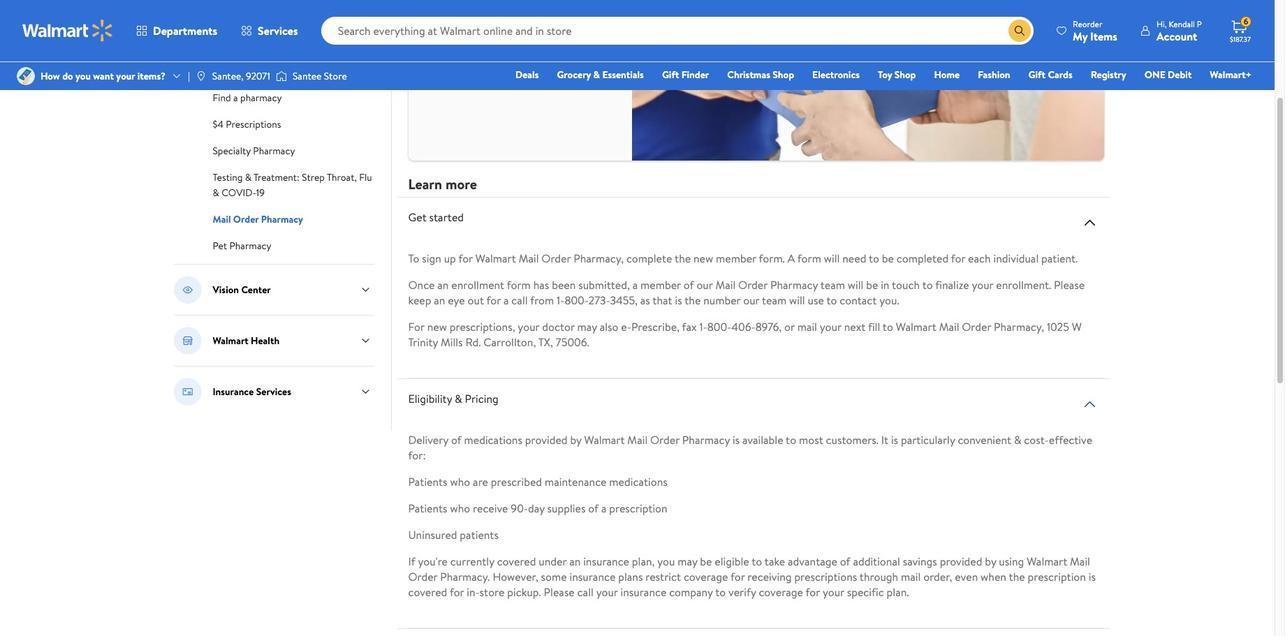 Task type: vqa. For each thing, say whether or not it's contained in the screenshot.
The Reorder
yes



Task type: locate. For each thing, give the bounding box(es) containing it.
customers.
[[826, 433, 879, 448]]

2 shop from the left
[[894, 68, 916, 82]]

the
[[675, 251, 691, 266], [685, 293, 701, 308], [1009, 569, 1025, 585]]

0 horizontal spatial shop
[[773, 68, 794, 82]]

by inside if you're currently covered under an insurance plan, you may be eligible to take advantage of additional savings provided by using walmart mail order pharmacy. however, some insurance plans restrict coverage for receiving prescriptions through mail order, even when the prescription is covered for in-store pickup. please call your insurance company to verify coverage for your specific plan.​
[[985, 554, 996, 569]]

a right the out
[[504, 293, 509, 308]]

will left need
[[824, 251, 840, 266]]

provided right the "savings"
[[940, 554, 982, 569]]

0 horizontal spatial call
[[511, 293, 528, 308]]

call
[[511, 293, 528, 308], [577, 585, 594, 600]]

a left as
[[633, 277, 638, 293]]

walmart insurance services image
[[174, 378, 201, 406]]

order inside delivery of medications provided by walmart mail order pharmacy is available to most customers. it is particularly convenient & cost-effective for:​
[[650, 433, 680, 448]]

kendall
[[1169, 18, 1195, 30]]

one
[[1144, 68, 1165, 82]]

prescription right using in the bottom right of the page
[[1028, 569, 1086, 585]]

it
[[881, 433, 888, 448]]

walmart up maintenance
[[584, 433, 625, 448]]

please inside if you're currently covered under an insurance plan, you may be eligible to take advantage of additional savings provided by using walmart mail order pharmacy. however, some insurance plans restrict coverage for receiving prescriptions through mail order, even when the prescription is covered for in-store pickup. please call your insurance company to verify coverage for your specific plan.​
[[544, 585, 575, 600]]

for left in-
[[450, 585, 464, 600]]

an right under
[[569, 554, 581, 569]]

from
[[530, 293, 554, 308]]

gift finder
[[662, 68, 709, 82]]

need
[[842, 251, 866, 266]]

tx,
[[538, 335, 553, 350]]

when
[[981, 569, 1006, 585]]

my
[[1073, 28, 1088, 44]]

will for team
[[848, 277, 863, 293]]

& for grocery
[[593, 68, 600, 82]]

christmas
[[727, 68, 770, 82]]

walmart up enrollment
[[475, 251, 516, 266]]

who up uninsured patients
[[450, 501, 470, 516]]

0 vertical spatial form
[[797, 251, 821, 266]]

2 vertical spatial prescriptions
[[226, 117, 281, 131]]

0 vertical spatial may
[[577, 319, 597, 335]]

0 vertical spatial by
[[570, 433, 581, 448]]

please down patient.
[[1054, 277, 1085, 293]]

1 horizontal spatial shop
[[894, 68, 916, 82]]

a right "find" on the left top of page
[[233, 91, 238, 105]]

patients up uninsured
[[408, 501, 447, 516]]

& inside "grocery & essentials" link
[[593, 68, 600, 82]]

the up fax
[[685, 293, 701, 308]]

flu
[[359, 170, 372, 184]]

prescribed
[[491, 474, 542, 490]]

provided inside if you're currently covered under an insurance plan, you may be eligible to take advantage of additional savings provided by using walmart mail order pharmacy. however, some insurance plans restrict coverage for receiving prescriptions through mail order, even when the prescription is covered for in-store pickup. please call your insurance company to verify coverage for your specific plan.​
[[940, 554, 982, 569]]

medications right maintenance
[[609, 474, 667, 490]]

gift left finder
[[662, 68, 679, 82]]

prescription up plan,
[[609, 501, 667, 516]]

pharmacy, up submitted,
[[573, 251, 624, 266]]

1 vertical spatial 800-
[[707, 319, 731, 335]]

form right the a
[[797, 251, 821, 266]]

items
[[1090, 28, 1117, 44]]

 image right |
[[195, 71, 207, 82]]

electronics
[[812, 68, 860, 82]]

0 horizontal spatial by
[[570, 433, 581, 448]]

form.
[[759, 251, 785, 266]]

for left receiving
[[730, 569, 745, 585]]

1 vertical spatial prescriptions
[[249, 38, 304, 52]]

0 vertical spatial medications
[[464, 433, 522, 448]]

additional
[[853, 554, 900, 569]]

1 horizontal spatial please
[[1054, 277, 1085, 293]]

1 who from the top
[[450, 474, 470, 490]]

1 vertical spatial who
[[450, 501, 470, 516]]

0 horizontal spatial 800-
[[565, 293, 588, 308]]

Walmart Site-Wide search field
[[321, 17, 1034, 45]]

1 horizontal spatial mail
[[901, 569, 921, 585]]

convenient
[[958, 433, 1011, 448]]

gift for gift finder
[[662, 68, 679, 82]]

prescriptions inside "link"
[[226, 117, 281, 131]]

walmart right using in the bottom right of the page
[[1027, 554, 1067, 569]]

1 horizontal spatial by
[[985, 554, 996, 569]]

0 vertical spatial covered
[[497, 554, 536, 569]]

1 horizontal spatial  image
[[276, 69, 287, 83]]

19
[[256, 186, 265, 200]]

shop right toy
[[894, 68, 916, 82]]

patients down for:​
[[408, 474, 447, 490]]

pharmacy left available
[[682, 433, 730, 448]]

0 horizontal spatial provided
[[525, 433, 568, 448]]

1 vertical spatial services
[[256, 385, 291, 399]]

1 horizontal spatial our
[[743, 293, 759, 308]]

pharmacy.
[[440, 569, 490, 585]]

0 horizontal spatial 1-
[[557, 293, 565, 308]]

form left has
[[507, 277, 531, 293]]

eligibility & pricing image
[[1081, 396, 1098, 413]]

1- inside once an enrollment form has been submitted, a member of our mail order pharmacy team will be in touch to finalize your enrollment. please keep an eye out for a call from 1-800-273-3455, as that is the number our team will use to contact you.
[[557, 293, 565, 308]]

1 horizontal spatial call
[[577, 585, 594, 600]]

number
[[703, 293, 741, 308]]

2 horizontal spatial be
[[882, 251, 894, 266]]

1 vertical spatial medications
[[609, 474, 667, 490]]

grocery
[[557, 68, 591, 82]]

1 vertical spatial covered
[[408, 585, 447, 600]]

vision center image
[[174, 276, 201, 304]]

also
[[600, 319, 618, 335]]

to right touch
[[922, 277, 933, 293]]

by up maintenance
[[570, 433, 581, 448]]

new up number
[[693, 251, 713, 266]]

specialty pharmacy
[[213, 144, 295, 158]]

to inside for new prescriptions, your doctor may also e-prescribe, fax 1-800-406-8976, or mail your next fill to walmart mail order pharmacy, 1025 w trinity mills rd. carrollton, tx, 75006.
[[883, 319, 893, 335]]

medications down pricing
[[464, 433, 522, 448]]

provided up patients who are prescribed maintenance medications at the bottom of page
[[525, 433, 568, 448]]

1 horizontal spatial 800-
[[707, 319, 731, 335]]

1 vertical spatial prescription
[[1028, 569, 1086, 585]]

& up covid-
[[245, 170, 251, 184]]

0 vertical spatial started
[[454, 6, 485, 20]]

0 vertical spatial prescriptions
[[237, 11, 292, 25]]

patients who receive 90-day supplies of a prescription
[[408, 501, 667, 516]]

for right the out
[[486, 293, 501, 308]]

shop for toy shop
[[894, 68, 916, 82]]

your inside once an enrollment form has been submitted, a member of our mail order pharmacy team will be in touch to finalize your enrollment. please keep an eye out for a call from 1-800-273-3455, as that is the number our team will use to contact you.
[[972, 277, 993, 293]]

coverage left verify
[[684, 569, 728, 585]]

1- right from
[[557, 293, 565, 308]]

0 vertical spatial 1-
[[557, 293, 565, 308]]

0 vertical spatial patients
[[408, 474, 447, 490]]

1 vertical spatial new
[[427, 319, 447, 335]]

 image for santee, 92071
[[195, 71, 207, 82]]

2 patients from the top
[[408, 501, 447, 516]]

pet pharmacy
[[213, 239, 271, 253]]

registry link
[[1084, 67, 1133, 82]]

order,
[[923, 569, 952, 585]]

christmas shop link
[[721, 67, 800, 82]]

1 vertical spatial started
[[429, 210, 464, 225]]

patient.
[[1041, 251, 1078, 266]]

prescriptions down refill prescriptions
[[249, 38, 304, 52]]

1 vertical spatial may
[[678, 554, 697, 569]]

1 horizontal spatial prescription
[[1028, 569, 1086, 585]]

prescriptions up specialty pharmacy 'link'
[[226, 117, 281, 131]]

to left most
[[786, 433, 796, 448]]

1 horizontal spatial pharmacy,
[[994, 319, 1044, 335]]

team up 8976,
[[762, 293, 787, 308]]

0 vertical spatial mail
[[797, 319, 817, 335]]

please down under
[[544, 585, 575, 600]]

particularly
[[901, 433, 955, 448]]

1 horizontal spatial gift
[[1028, 68, 1046, 82]]

the right the when
[[1009, 569, 1025, 585]]

1 vertical spatial you
[[657, 554, 675, 569]]

0 vertical spatial call
[[511, 293, 528, 308]]

1 shop from the left
[[773, 68, 794, 82]]

pharmacy
[[253, 144, 295, 158], [261, 212, 303, 226], [229, 239, 271, 253], [770, 277, 818, 293], [682, 433, 730, 448]]

as
[[640, 293, 650, 308]]

0 vertical spatial 800-
[[565, 293, 588, 308]]

you're
[[418, 554, 448, 569]]

mail inside if you're currently covered under an insurance plan, you may be eligible to take advantage of additional savings provided by using walmart mail order pharmacy. however, some insurance plans restrict coverage for receiving prescriptions through mail order, even when the prescription is covered for in-store pickup. please call your insurance company to verify coverage for your specific plan.​
[[901, 569, 921, 585]]

new inside for new prescriptions, your doctor may also e-prescribe, fax 1-800-406-8976, or mail your next fill to walmart mail order pharmacy, 1025 w trinity mills rd. carrollton, tx, 75006.
[[427, 319, 447, 335]]

prescriptions up transfer prescriptions link
[[237, 11, 292, 25]]

1 vertical spatial form
[[507, 277, 531, 293]]

will left "use"
[[789, 293, 805, 308]]

1 horizontal spatial form
[[797, 251, 821, 266]]

0 horizontal spatial please
[[544, 585, 575, 600]]

delivery
[[408, 433, 448, 448]]

0 horizontal spatial medications
[[464, 433, 522, 448]]

may inside for new prescriptions, your doctor may also e-prescribe, fax 1-800-406-8976, or mail your next fill to walmart mail order pharmacy, 1025 w trinity mills rd. carrollton, tx, 75006.
[[577, 319, 597, 335]]

1 vertical spatial by
[[985, 554, 996, 569]]

be left in
[[866, 277, 878, 293]]

gift finder link
[[656, 67, 715, 82]]

pharmacy up treatment:
[[253, 144, 295, 158]]

1 horizontal spatial get
[[436, 6, 452, 20]]

1 vertical spatial pharmacy,
[[994, 319, 1044, 335]]

800- up doctor
[[565, 293, 588, 308]]

800- down number
[[707, 319, 731, 335]]

covered down you're on the bottom left of page
[[408, 585, 447, 600]]

may inside if you're currently covered under an insurance plan, you may be eligible to take advantage of additional savings provided by using walmart mail order pharmacy. however, some insurance plans restrict coverage for receiving prescriptions through mail order, even when the prescription is covered for in-store pickup. please call your insurance company to verify coverage for your specific plan.​
[[678, 554, 697, 569]]

by
[[570, 433, 581, 448], [985, 554, 996, 569]]

1 vertical spatial patients
[[408, 501, 447, 516]]

of right that
[[684, 277, 694, 293]]

of left additional at the bottom right
[[840, 554, 850, 569]]

1- right fax
[[699, 319, 707, 335]]

provided
[[525, 433, 568, 448], [940, 554, 982, 569]]

finder
[[681, 68, 709, 82]]

2 gift from the left
[[1028, 68, 1046, 82]]

fax
[[682, 319, 697, 335]]

1 vertical spatial mail
[[901, 569, 921, 585]]

0 horizontal spatial will
[[789, 293, 805, 308]]

1 horizontal spatial may
[[678, 554, 697, 569]]

your left the specific
[[823, 585, 844, 600]]

cost-
[[1024, 433, 1049, 448]]

coverage down take
[[759, 585, 803, 600]]

order inside if you're currently covered under an insurance plan, you may be eligible to take advantage of additional savings provided by using walmart mail order pharmacy. however, some insurance plans restrict coverage for receiving prescriptions through mail order, even when the prescription is covered for in-store pickup. please call your insurance company to verify coverage for your specific plan.​
[[408, 569, 437, 585]]

patients
[[460, 528, 499, 543]]

& right the grocery at the left top
[[593, 68, 600, 82]]

one debit
[[1144, 68, 1192, 82]]

our up 406-
[[743, 293, 759, 308]]

1 horizontal spatial will
[[824, 251, 840, 266]]

get
[[436, 6, 452, 20], [408, 210, 427, 225]]

1 vertical spatial be
[[866, 277, 878, 293]]

patients for patients who receive 90-day supplies of a prescription
[[408, 501, 447, 516]]

1 gift from the left
[[662, 68, 679, 82]]

1 vertical spatial please
[[544, 585, 575, 600]]

1 horizontal spatial you
[[657, 554, 675, 569]]

under
[[539, 554, 567, 569]]

please
[[1054, 277, 1085, 293], [544, 585, 575, 600]]

1 vertical spatial provided
[[940, 554, 982, 569]]

& inside delivery of medications provided by walmart mail order pharmacy is available to most customers. it is particularly convenient & cost-effective for:​
[[1014, 433, 1021, 448]]

out
[[468, 293, 484, 308]]

specialty
[[213, 144, 251, 158]]

pharmacy inside 'link'
[[253, 144, 295, 158]]

walmart down you.
[[896, 319, 936, 335]]

1 vertical spatial call
[[577, 585, 594, 600]]

0 horizontal spatial  image
[[195, 71, 207, 82]]

0 horizontal spatial be
[[700, 554, 712, 569]]

0 horizontal spatial new
[[427, 319, 447, 335]]

a
[[788, 251, 795, 266]]

for
[[408, 319, 424, 335]]

how do you want your items?
[[41, 69, 166, 83]]

next
[[844, 319, 866, 335]]

gift left the cards at the right top of the page
[[1028, 68, 1046, 82]]

the inside once an enrollment form has been submitted, a member of our mail order pharmacy team will be in touch to finalize your enrollment. please keep an eye out for a call from 1-800-273-3455, as that is the number our team will use to contact you.
[[685, 293, 701, 308]]

the for may
[[1009, 569, 1025, 585]]

call inside once an enrollment form has been submitted, a member of our mail order pharmacy team will be in touch to finalize your enrollment. please keep an eye out for a call from 1-800-273-3455, as that is the number our team will use to contact you.
[[511, 293, 528, 308]]

who left are
[[450, 474, 470, 490]]

you right plan,
[[657, 554, 675, 569]]

 image right the 92071
[[276, 69, 287, 83]]

pharmacy down the a
[[770, 277, 818, 293]]

the inside if you're currently covered under an insurance plan, you may be eligible to take advantage of additional savings provided by using walmart mail order pharmacy. however, some insurance plans restrict coverage for receiving prescriptions through mail order, even when the prescription is covered for in-store pickup. please call your insurance company to verify coverage for your specific plan.​
[[1009, 569, 1025, 585]]

0 vertical spatial services
[[258, 23, 298, 38]]

 image
[[17, 67, 35, 85]]

started inside get started link
[[454, 6, 485, 20]]

using
[[999, 554, 1024, 569]]

you right do
[[75, 69, 91, 83]]

be inside once an enrollment form has been submitted, a member of our mail order pharmacy team will be in touch to finalize your enrollment. please keep an eye out for a call from 1-800-273-3455, as that is the number our team will use to contact you.
[[866, 277, 878, 293]]

shop right the christmas
[[773, 68, 794, 82]]

be inside if you're currently covered under an insurance plan, you may be eligible to take advantage of additional savings provided by using walmart mail order pharmacy. however, some insurance plans restrict coverage for receiving prescriptions through mail order, even when the prescription is covered for in-store pickup. please call your insurance company to verify coverage for your specific plan.​
[[700, 554, 712, 569]]

find
[[213, 91, 231, 105]]

$4
[[213, 117, 223, 131]]

get started link
[[425, 1, 496, 24]]

2 who from the top
[[450, 501, 470, 516]]

of right delivery
[[451, 433, 461, 448]]

day
[[528, 501, 545, 516]]

mail
[[797, 319, 817, 335], [901, 569, 921, 585]]

be left eligible
[[700, 554, 712, 569]]

pharmacy, inside for new prescriptions, your doctor may also e-prescribe, fax 1-800-406-8976, or mail your next fill to walmart mail order pharmacy, 1025 w trinity mills rd. carrollton, tx, 75006.
[[994, 319, 1044, 335]]

our up fax
[[697, 277, 713, 293]]

0 horizontal spatial pharmacy,
[[573, 251, 624, 266]]

to
[[869, 251, 879, 266], [922, 277, 933, 293], [826, 293, 837, 308], [883, 319, 893, 335], [786, 433, 796, 448], [752, 554, 762, 569], [715, 585, 726, 600]]

member left the form.
[[716, 251, 756, 266]]

up
[[444, 251, 456, 266]]

be up in
[[882, 251, 894, 266]]

keep
[[408, 293, 431, 308]]

home
[[934, 68, 960, 82]]

mail right or
[[797, 319, 817, 335]]

enrollment.
[[996, 277, 1051, 293]]

enrollment
[[451, 277, 504, 293]]

member inside once an enrollment form has been submitted, a member of our mail order pharmacy team will be in touch to finalize your enrollment. please keep an eye out for a call from 1-800-273-3455, as that is the number our team will use to contact you.
[[640, 277, 681, 293]]

0 vertical spatial provided
[[525, 433, 568, 448]]

is
[[675, 293, 682, 308], [733, 433, 740, 448], [891, 433, 898, 448], [1089, 569, 1096, 585]]

eligible
[[715, 554, 749, 569]]

2 vertical spatial the
[[1009, 569, 1025, 585]]

1 horizontal spatial provided
[[940, 554, 982, 569]]

the right the complete
[[675, 251, 691, 266]]

2 horizontal spatial will
[[848, 277, 863, 293]]

1 patients from the top
[[408, 474, 447, 490]]

to
[[408, 251, 419, 266]]

who for receive
[[450, 501, 470, 516]]

1 horizontal spatial 1-
[[699, 319, 707, 335]]

pharmacy, left '1025'
[[994, 319, 1044, 335]]

call right "some"
[[577, 585, 594, 600]]

uninsured
[[408, 528, 457, 543]]

to sign up for walmart mail order pharmacy, complete the new member form. a form will need to be completed for each individual patient.
[[408, 251, 1078, 266]]

0 horizontal spatial get
[[408, 210, 427, 225]]

& left cost-
[[1014, 433, 1021, 448]]

prescriptions for refill prescriptions
[[237, 11, 292, 25]]

find a pharmacy
[[213, 91, 282, 105]]

0 horizontal spatial mail
[[797, 319, 817, 335]]

0 horizontal spatial coverage
[[684, 569, 728, 585]]

0 horizontal spatial form
[[507, 277, 531, 293]]

to right "use"
[[826, 293, 837, 308]]

may up company
[[678, 554, 697, 569]]

0 horizontal spatial member
[[640, 277, 681, 293]]

started
[[454, 6, 485, 20], [429, 210, 464, 225]]

walmart inside if you're currently covered under an insurance plan, you may be eligible to take advantage of additional savings provided by using walmart mail order pharmacy. however, some insurance plans restrict coverage for receiving prescriptions through mail order, even when the prescription is covered for in-store pickup. please call your insurance company to verify coverage for your specific plan.​
[[1027, 554, 1067, 569]]

call inside if you're currently covered under an insurance plan, you may be eligible to take advantage of additional savings provided by using walmart mail order pharmacy. however, some insurance plans restrict coverage for receiving prescriptions through mail order, even when the prescription is covered for in-store pickup. please call your insurance company to verify coverage for your specific plan.​
[[577, 585, 594, 600]]

provided inside delivery of medications provided by walmart mail order pharmacy is available to most customers. it is particularly convenient & cost-effective for:​
[[525, 433, 568, 448]]

0 horizontal spatial gift
[[662, 68, 679, 82]]

order inside for new prescriptions, your doctor may also e-prescribe, fax 1-800-406-8976, or mail your next fill to walmart mail order pharmacy, 1025 w trinity mills rd. carrollton, tx, 75006.
[[962, 319, 991, 335]]

1 vertical spatial 1-
[[699, 319, 707, 335]]

273-
[[588, 293, 610, 308]]

departments button
[[124, 14, 229, 47]]

walmart image
[[22, 20, 113, 42]]

prescriptions for transfer prescriptions
[[249, 38, 304, 52]]

an inside if you're currently covered under an insurance plan, you may be eligible to take advantage of additional savings provided by using walmart mail order pharmacy. however, some insurance plans restrict coverage for receiving prescriptions through mail order, even when the prescription is covered for in-store pickup. please call your insurance company to verify coverage for your specific plan.​
[[569, 554, 581, 569]]

0 vertical spatial you
[[75, 69, 91, 83]]

who for are
[[450, 474, 470, 490]]

prescribe,
[[631, 319, 679, 335]]

by left using in the bottom right of the page
[[985, 554, 996, 569]]

gift for gift cards
[[1028, 68, 1046, 82]]

mail left order,
[[901, 569, 921, 585]]

& left pricing
[[455, 391, 462, 407]]

member down the complete
[[640, 277, 681, 293]]

 image
[[276, 69, 287, 83], [195, 71, 207, 82]]

prescriptions for $4 prescriptions
[[226, 117, 281, 131]]

if you're currently covered under an insurance plan, you may be eligible to take advantage of additional savings provided by using walmart mail order pharmacy. however, some insurance plans restrict coverage for receiving prescriptions through mail order, even when the prescription is covered for in-store pickup. please call your insurance company to verify coverage for your specific plan.​
[[408, 554, 1096, 600]]

an
[[437, 277, 449, 293], [434, 293, 445, 308], [569, 554, 581, 569]]

0 horizontal spatial prescription
[[609, 501, 667, 516]]

testing & treatment: strep throat, flu & covid-19
[[213, 170, 372, 200]]

2 vertical spatial be
[[700, 554, 712, 569]]

to right fill
[[883, 319, 893, 335]]

your down "each"
[[972, 277, 993, 293]]

Search search field
[[321, 17, 1034, 45]]

covered
[[497, 554, 536, 569], [408, 585, 447, 600]]

may left also
[[577, 319, 597, 335]]

new right for
[[427, 319, 447, 335]]

1 horizontal spatial new
[[693, 251, 713, 266]]

0 vertical spatial member
[[716, 251, 756, 266]]

learn more
[[408, 175, 477, 194]]

1 horizontal spatial be
[[866, 277, 878, 293]]

0 horizontal spatial team
[[762, 293, 787, 308]]

0 vertical spatial please
[[1054, 277, 1085, 293]]

covered up pickup.
[[497, 554, 536, 569]]

call left from
[[511, 293, 528, 308]]

team down need
[[820, 277, 845, 293]]

1 vertical spatial member
[[640, 277, 681, 293]]



Task type: describe. For each thing, give the bounding box(es) containing it.
transfer
[[213, 38, 247, 52]]

pharmacy inside once an enrollment form has been submitted, a member of our mail order pharmacy team will be in touch to finalize your enrollment. please keep an eye out for a call from 1-800-273-3455, as that is the number our team will use to contact you.
[[770, 277, 818, 293]]

refill
[[213, 11, 235, 25]]

receive
[[473, 501, 508, 516]]

eligibility & pricing
[[408, 391, 499, 407]]

receiving
[[748, 569, 792, 585]]

store
[[479, 585, 505, 600]]

how
[[41, 69, 60, 83]]

mail inside for new prescriptions, your doctor may also e-prescribe, fax 1-800-406-8976, or mail your next fill to walmart mail order pharmacy, 1025 w trinity mills rd. carrollton, tx, 75006.
[[797, 319, 817, 335]]

of inside delivery of medications provided by walmart mail order pharmacy is available to most customers. it is particularly convenient & cost-effective for:​
[[451, 433, 461, 448]]

search icon image
[[1014, 25, 1025, 36]]

pharmacy down mail order pharmacy
[[229, 239, 271, 253]]

to right need
[[869, 251, 879, 266]]

your left next
[[820, 319, 841, 335]]

walmart health image
[[174, 327, 201, 355]]

uninsured patients
[[408, 528, 499, 543]]

individual
[[993, 251, 1039, 266]]

learn
[[408, 175, 442, 194]]

gift cards
[[1028, 68, 1073, 82]]

fill
[[868, 319, 880, 335]]

for down "advantage"
[[806, 585, 820, 600]]

of inside once an enrollment form has been submitted, a member of our mail order pharmacy team will be in touch to finalize your enrollment. please keep an eye out for a call from 1-800-273-3455, as that is the number our team will use to contact you.
[[684, 277, 694, 293]]

restrict
[[645, 569, 681, 585]]

mail inside mail order pharmacy link
[[213, 212, 231, 226]]

will for form
[[824, 251, 840, 266]]

for:​
[[408, 448, 426, 463]]

for right 'up'
[[458, 251, 473, 266]]

800- inside for new prescriptions, your doctor may also e-prescribe, fax 1-800-406-8976, or mail your next fill to walmart mail order pharmacy, 1025 w trinity mills rd. carrollton, tx, 75006.
[[707, 319, 731, 335]]

0 vertical spatial be
[[882, 251, 894, 266]]

in-
[[467, 585, 480, 600]]

supplies
[[547, 501, 586, 516]]

shop for christmas shop
[[773, 68, 794, 82]]

0 vertical spatial prescription
[[609, 501, 667, 516]]

fashion
[[978, 68, 1010, 82]]

0 horizontal spatial our
[[697, 277, 713, 293]]

prescription inside if you're currently covered under an insurance plan, you may be eligible to take advantage of additional savings provided by using walmart mail order pharmacy. however, some insurance plans restrict coverage for receiving prescriptions through mail order, even when the prescription is covered for in-store pickup. please call your insurance company to verify coverage for your specific plan.​
[[1028, 569, 1086, 585]]

carrollton,
[[483, 335, 536, 350]]

& down testing at top
[[213, 186, 219, 200]]

plan,
[[632, 554, 655, 569]]

mail inside once an enrollment form has been submitted, a member of our mail order pharmacy team will be in touch to finalize your enrollment. please keep an eye out for a call from 1-800-273-3455, as that is the number our team will use to contact you.
[[715, 277, 736, 293]]

patients for patients who are prescribed maintenance medications
[[408, 474, 447, 490]]

treatment:
[[253, 170, 300, 184]]

|
[[188, 69, 190, 83]]

refill prescriptions
[[213, 11, 292, 25]]

you.
[[879, 293, 899, 308]]

you inside if you're currently covered under an insurance plan, you may be eligible to take advantage of additional savings provided by using walmart mail order pharmacy. however, some insurance plans restrict coverage for receiving prescriptions through mail order, even when the prescription is covered for in-store pickup. please call your insurance company to verify coverage for your specific plan.​
[[657, 554, 675, 569]]

to left verify
[[715, 585, 726, 600]]

grocery & essentials link
[[551, 67, 650, 82]]

pharmacy inside delivery of medications provided by walmart mail order pharmacy is available to most customers. it is particularly convenient & cost-effective for:​
[[682, 433, 730, 448]]

if
[[408, 554, 415, 569]]

your left doctor
[[518, 319, 539, 335]]

mail inside if you're currently covered under an insurance plan, you may be eligible to take advantage of additional savings provided by using walmart mail order pharmacy. however, some insurance plans restrict coverage for receiving prescriptions through mail order, even when the prescription is covered for in-store pickup. please call your insurance company to verify coverage for your specific plan.​
[[1070, 554, 1090, 569]]

toy
[[878, 68, 892, 82]]

eye
[[448, 293, 465, 308]]

maintenance
[[545, 474, 607, 490]]

for left "each"
[[951, 251, 965, 266]]

in
[[881, 277, 889, 293]]

800- inside once an enrollment form has been submitted, a member of our mail order pharmacy team will be in touch to finalize your enrollment. please keep an eye out for a call from 1-800-273-3455, as that is the number our team will use to contact you.
[[565, 293, 588, 308]]

vision
[[213, 283, 239, 297]]

mail inside delivery of medications provided by walmart mail order pharmacy is available to most customers. it is particularly convenient & cost-effective for:​
[[627, 433, 648, 448]]

1 horizontal spatial covered
[[497, 554, 536, 569]]

insurance left plan,
[[583, 554, 629, 569]]

to left take
[[752, 554, 762, 569]]

1025
[[1047, 319, 1069, 335]]

get started image
[[1081, 215, 1098, 231]]

3455,
[[610, 293, 638, 308]]

medications inside delivery of medications provided by walmart mail order pharmacy is available to most customers. it is particularly convenient & cost-effective for:​
[[464, 433, 522, 448]]

reorder my items
[[1073, 18, 1117, 44]]

transfer prescriptions link
[[213, 36, 304, 52]]

is inside if you're currently covered under an insurance plan, you may be eligible to take advantage of additional savings provided by using walmart mail order pharmacy. however, some insurance plans restrict coverage for receiving prescriptions through mail order, even when the prescription is covered for in-store pickup. please call your insurance company to verify coverage for your specific plan.​
[[1089, 569, 1096, 585]]

effective
[[1049, 433, 1092, 448]]

each
[[968, 251, 991, 266]]

a right supplies on the bottom
[[601, 501, 606, 516]]

has
[[533, 277, 549, 293]]

walmart+ link
[[1204, 67, 1258, 82]]

1 horizontal spatial medications
[[609, 474, 667, 490]]

0 vertical spatial get
[[436, 6, 452, 20]]

p
[[1197, 18, 1202, 30]]

walmart inside for new prescriptions, your doctor may also e-prescribe, fax 1-800-406-8976, or mail your next fill to walmart mail order pharmacy, 1025 w trinity mills rd. carrollton, tx, 75006.
[[896, 319, 936, 335]]

contact
[[840, 293, 877, 308]]

more
[[446, 175, 477, 194]]

order inside once an enrollment form has been submitted, a member of our mail order pharmacy team will be in touch to finalize your enrollment. please keep an eye out for a call from 1-800-273-3455, as that is the number our team will use to contact you.
[[738, 277, 768, 293]]

store
[[324, 69, 347, 83]]

santee,
[[212, 69, 244, 83]]

specific
[[847, 585, 884, 600]]

currently
[[450, 554, 494, 569]]

do
[[62, 69, 73, 83]]

savings
[[903, 554, 937, 569]]

pet
[[213, 239, 227, 253]]

walmart inside delivery of medications provided by walmart mail order pharmacy is available to most customers. it is particularly convenient & cost-effective for:​
[[584, 433, 625, 448]]

90-
[[511, 501, 528, 516]]

mail inside for new prescriptions, your doctor may also e-prescribe, fax 1-800-406-8976, or mail your next fill to walmart mail order pharmacy, 1025 w trinity mills rd. carrollton, tx, 75006.
[[939, 319, 959, 335]]

items?
[[137, 69, 166, 83]]

is inside once an enrollment form has been submitted, a member of our mail order pharmacy team will be in touch to finalize your enrollment. please keep an eye out for a call from 1-800-273-3455, as that is the number our team will use to contact you.
[[675, 293, 682, 308]]

mail order pharmacy
[[213, 212, 303, 226]]

use
[[808, 293, 824, 308]]

0 vertical spatial pharmacy,
[[573, 251, 624, 266]]

w
[[1072, 319, 1082, 335]]

by inside delivery of medications provided by walmart mail order pharmacy is available to most customers. it is particularly convenient & cost-effective for:​
[[570, 433, 581, 448]]

insurance left plans
[[570, 569, 616, 585]]

for inside once an enrollment form has been submitted, a member of our mail order pharmacy team will be in touch to finalize your enrollment. please keep an eye out for a call from 1-800-273-3455, as that is the number our team will use to contact you.
[[486, 293, 501, 308]]

an left eye
[[434, 293, 445, 308]]

debit
[[1168, 68, 1192, 82]]

doctor
[[542, 319, 575, 335]]

& for eligibility
[[455, 391, 462, 407]]

 image for santee store
[[276, 69, 287, 83]]

services inside popup button
[[258, 23, 298, 38]]

1 horizontal spatial coverage
[[759, 585, 803, 600]]

prescriptions,
[[450, 319, 515, 335]]

even
[[955, 569, 978, 585]]

1 horizontal spatial member
[[716, 251, 756, 266]]

once
[[408, 277, 435, 293]]

your left plans
[[596, 585, 618, 600]]

92071
[[246, 69, 270, 83]]

vaccines link
[[213, 63, 249, 78]]

1 vertical spatial get started
[[408, 210, 464, 225]]

insurance down plan,
[[621, 585, 666, 600]]

0 vertical spatial new
[[693, 251, 713, 266]]

verify
[[728, 585, 756, 600]]

to inside delivery of medications provided by walmart mail order pharmacy is available to most customers. it is particularly convenient & cost-effective for:​
[[786, 433, 796, 448]]

deals link
[[509, 67, 545, 82]]

0 vertical spatial the
[[675, 251, 691, 266]]

submitted,
[[578, 277, 630, 293]]

plan.​
[[887, 585, 909, 600]]

electronics link
[[806, 67, 866, 82]]

pharmacy down '19'
[[261, 212, 303, 226]]

pharmacy
[[240, 91, 282, 105]]

of inside if you're currently covered under an insurance plan, you may be eligible to take advantage of additional savings provided by using walmart mail order pharmacy. however, some insurance plans restrict coverage for receiving prescriptions through mail order, even when the prescription is covered for in-store pickup. please call your insurance company to verify coverage for your specific plan.​
[[840, 554, 850, 569]]

0 horizontal spatial you
[[75, 69, 91, 83]]

departments
[[153, 23, 217, 38]]

0 vertical spatial get started
[[436, 6, 485, 20]]

please inside once an enrollment form has been submitted, a member of our mail order pharmacy team will be in touch to finalize your enrollment. please keep an eye out for a call from 1-800-273-3455, as that is the number our team will use to contact you.
[[1054, 277, 1085, 293]]

1 horizontal spatial team
[[820, 277, 845, 293]]

hi, kendall p account
[[1156, 18, 1202, 44]]

an right once at top
[[437, 277, 449, 293]]

$187.37
[[1230, 34, 1251, 44]]

that
[[653, 293, 672, 308]]

registry
[[1091, 68, 1126, 82]]

company
[[669, 585, 713, 600]]

0 horizontal spatial covered
[[408, 585, 447, 600]]

$4 prescriptions
[[213, 117, 281, 131]]

form inside once an enrollment form has been submitted, a member of our mail order pharmacy team will be in touch to finalize your enrollment. please keep an eye out for a call from 1-800-273-3455, as that is the number our team will use to contact you.
[[507, 277, 531, 293]]

1- inside for new prescriptions, your doctor may also e-prescribe, fax 1-800-406-8976, or mail your next fill to walmart mail order pharmacy, 1025 w trinity mills rd. carrollton, tx, 75006.
[[699, 319, 707, 335]]

been
[[552, 277, 576, 293]]

gift cards link
[[1022, 67, 1079, 82]]

your right want
[[116, 69, 135, 83]]

the for of
[[685, 293, 701, 308]]

patients who are prescribed maintenance medications
[[408, 474, 667, 490]]

& for testing
[[245, 170, 251, 184]]

of right supplies on the bottom
[[588, 501, 599, 516]]

6 $187.37
[[1230, 16, 1251, 44]]

touch
[[892, 277, 920, 293]]

or
[[784, 319, 795, 335]]

walmart left health
[[213, 334, 248, 348]]

toy shop link
[[872, 67, 922, 82]]



